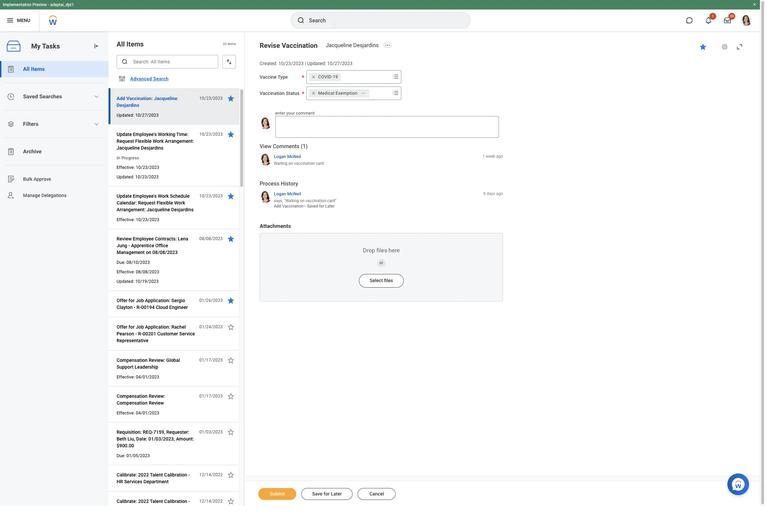 Task type: describe. For each thing, give the bounding box(es) containing it.
compensation review: compensation review button
[[117, 392, 196, 407]]

updated: for updated: 10/19/2023
[[117, 279, 134, 284]]

inbox large image
[[725, 17, 732, 24]]

3 effective: from the top
[[117, 269, 135, 274]]

mcneil for comments
[[287, 154, 301, 159]]

rachel
[[172, 324, 186, 330]]

engineer
[[169, 305, 188, 310]]

compensation review: global support leadership
[[117, 358, 180, 370]]

2022 for first calibrate: 2022 talent calibration - hr services department button from the bottom of the 'item list' "element"
[[138, 499, 149, 504]]

2022 for second calibrate: 2022 talent calibration - hr services department button from the bottom
[[138, 472, 149, 478]]

or
[[380, 261, 384, 265]]

2 hr from the top
[[117, 506, 123, 506]]

review inside compensation review: compensation review
[[149, 400, 164, 406]]

manage delegations link
[[0, 187, 109, 204]]

approve
[[34, 176, 51, 182]]

1 effective: 10/23/2023 from the top
[[117, 165, 159, 170]]

0 vertical spatial vaccination
[[282, 41, 318, 50]]

preview
[[32, 2, 47, 7]]

calibrate: 2022 talent calibration - hr services department for second calibrate: 2022 talent calibration - hr services department button from the bottom
[[117, 472, 190, 485]]

select files
[[370, 278, 393, 283]]

calibration for first calibrate: 2022 talent calibration - hr services department button from the bottom of the 'item list' "element"
[[164, 499, 187, 504]]

work inside "update employee's working time: request flexible work arrangement: jacqueline desjardins"
[[153, 138, 164, 144]]

vaccination status
[[260, 91, 300, 96]]

my tasks element
[[0, 31, 109, 506]]

updated: right |
[[307, 61, 326, 66]]

due: 08/10/2023
[[117, 260, 150, 265]]

08/08/2023 inside the review employee contracts: lena jung - apprentice office management on 08/08/2023
[[153, 250, 178, 255]]

history
[[281, 181, 298, 187]]

- inside menu banner
[[48, 2, 49, 7]]

implementation
[[3, 2, 31, 7]]

1 button
[[702, 13, 717, 28]]

status
[[286, 91, 300, 96]]

covid-19, press delete to clear value. option
[[309, 73, 341, 81]]

requisition:
[[117, 430, 142, 435]]

jacqueline desjardins
[[326, 42, 379, 49]]

type
[[278, 74, 288, 80]]

offer for job application: rachel pearson ‎- r-00201 customer service representative button
[[117, 323, 196, 345]]

arrangement: inside update employee's work schedule calendar: request flexible work arrangement: jacqueline desjardins
[[117, 207, 146, 212]]

gear image
[[722, 43, 729, 50]]

save for later
[[312, 491, 342, 497]]

1 hr from the top
[[117, 479, 123, 485]]

19
[[333, 74, 338, 79]]

pearson
[[117, 331, 134, 337]]

ago for process history
[[497, 191, 504, 196]]

tasks
[[42, 42, 60, 50]]

updated: for updated: 10/27/2023
[[117, 113, 134, 118]]

08/10/2023
[[127, 260, 150, 265]]

process
[[260, 181, 280, 187]]

review employee contracts: lena jung - apprentice office management on 08/08/2023 button
[[117, 235, 196, 257]]

configure image
[[118, 75, 126, 83]]

12/14/2022 for first calibrate: 2022 talent calibration - hr services department button from the bottom of the 'item list' "element"
[[199, 499, 223, 504]]

6
[[484, 191, 486, 196]]

saved searches button
[[0, 89, 109, 105]]

‎- for clayton
[[134, 305, 135, 310]]

medical exemption
[[319, 91, 358, 96]]

logan mcneil button for history
[[274, 191, 301, 197]]

global
[[166, 358, 180, 363]]

says,
[[274, 199, 283, 203]]

effective: 08/08/2023
[[117, 269, 159, 274]]

card
[[316, 161, 324, 166]]

all inside button
[[23, 66, 30, 72]]

calibration for second calibrate: 2022 talent calibration - hr services department button from the bottom
[[164, 472, 187, 478]]

filters
[[23, 121, 38, 127]]

attachments
[[260, 223, 291, 229]]

add inside "says, "waiting on vaccination card" add vaccination – saved for later"
[[274, 204, 281, 209]]

review: for compensation
[[149, 394, 165, 399]]

items inside 'item list' "element"
[[127, 40, 144, 48]]

due: for requisition: req-7159, requester: beth liu, date: 01/03/2023, amount: $900.00
[[117, 453, 125, 458]]

later inside button
[[331, 491, 342, 497]]

1 for 1 week ago
[[483, 154, 485, 159]]

calendar:
[[117, 200, 137, 206]]

desjardins inside "update employee's working time: request flexible work arrangement: jacqueline desjardins"
[[141, 145, 164, 151]]

justify image
[[6, 16, 14, 24]]

created: 10/23/2023 | updated: 10/27/2023
[[260, 61, 353, 66]]

flexible inside "update employee's working time: request flexible work arrangement: jacqueline desjardins"
[[135, 138, 152, 144]]

in
[[117, 155, 120, 160]]

logan mcneil button for comments
[[274, 154, 301, 159]]

contracts:
[[155, 236, 177, 242]]

manage delegations
[[23, 193, 67, 198]]

due: for review employee contracts: lena jung - apprentice office management on 08/08/2023
[[117, 260, 125, 265]]

04/01/2023 for support
[[136, 375, 159, 380]]

1 vertical spatial search image
[[121, 58, 128, 65]]

implementation preview -   adeptai_dpt1
[[3, 2, 74, 7]]

revise vaccination
[[260, 41, 318, 50]]

services for first calibrate: 2022 talent calibration - hr services department button from the bottom of the 'item list' "element"
[[124, 506, 142, 506]]

application: for cloud
[[145, 298, 170, 303]]

1 week ago
[[483, 154, 504, 159]]

for for offer for job application: rachel pearson ‎- r-00201 customer service representative
[[129, 324, 135, 330]]

enter your comment text field
[[276, 116, 499, 138]]

apprentice
[[131, 243, 154, 248]]

clipboard image for all items
[[7, 65, 15, 73]]

save for later button
[[302, 488, 353, 500]]

working
[[158, 132, 176, 137]]

talent for first calibrate: 2022 talent calibration - hr services department button from the bottom of the 'item list' "element"
[[150, 499, 163, 504]]

review: for global
[[149, 358, 165, 363]]

–
[[304, 204, 306, 209]]

update employee's working time: request flexible work arrangement: jacqueline desjardins
[[117, 132, 194, 151]]

job for 00194
[[136, 298, 144, 303]]

medical exemption, press delete to clear value. option
[[309, 89, 370, 97]]

6 days ago
[[484, 191, 504, 196]]

vaccine type
[[260, 74, 288, 80]]

related actions image
[[361, 91, 366, 96]]

medical
[[319, 91, 335, 96]]

cancel button
[[358, 488, 396, 500]]

action bar region
[[245, 481, 761, 506]]

desjardins down search workday search field
[[354, 42, 379, 49]]

1 horizontal spatial search image
[[297, 16, 305, 24]]

2 effective: 10/23/2023 from the top
[[117, 217, 159, 222]]

1 for 1
[[713, 14, 715, 18]]

menu button
[[0, 10, 39, 31]]

leadership
[[135, 364, 158, 370]]

request inside "update employee's working time: request flexible work arrangement: jacqueline desjardins"
[[117, 138, 134, 144]]

talent for second calibrate: 2022 talent calibration - hr services department button from the bottom
[[150, 472, 163, 478]]

ago for view comments (1)
[[497, 154, 504, 159]]

desjardins inside update employee's work schedule calendar: request flexible work arrangement: jacqueline desjardins
[[171, 207, 194, 212]]

advanced
[[130, 76, 152, 81]]

01/17/2023 for compensation review: compensation review
[[199, 394, 223, 399]]

search
[[153, 76, 169, 81]]

1 vertical spatial vaccination
[[260, 91, 285, 96]]

update employee's work schedule calendar: request flexible work arrangement: jacqueline desjardins button
[[117, 192, 196, 214]]

jacqueline inside update employee's work schedule calendar: request flexible work arrangement: jacqueline desjardins
[[147, 207, 170, 212]]

delegations
[[41, 193, 67, 198]]

offer for offer for job application: rachel pearson ‎- r-00201 customer service representative
[[117, 324, 128, 330]]

review inside the review employee contracts: lena jung - apprentice office management on 08/08/2023
[[117, 236, 132, 242]]

created:
[[260, 61, 278, 66]]

x small image
[[310, 74, 317, 80]]

01/24/2023
[[199, 324, 223, 329]]

33 for 33 items
[[223, 42, 227, 46]]

request inside update employee's work schedule calendar: request flexible work arrangement: jacqueline desjardins
[[138, 200, 156, 206]]

manage
[[23, 193, 40, 198]]

compensation review: global support leadership button
[[117, 356, 196, 371]]

enter your comment
[[276, 111, 315, 116]]

desjardins inside add vaccination: jacqueline desjardins
[[117, 102, 139, 108]]

beth
[[117, 436, 126, 442]]

add vaccination: jacqueline desjardins
[[117, 96, 177, 108]]

says, "waiting on vaccination card" add vaccination – saved for later
[[274, 199, 337, 209]]

offer for offer for job application: sergio clayton ‎- r-00194 cloud engineer
[[117, 298, 128, 303]]

2 vertical spatial work
[[174, 200, 185, 206]]

0 vertical spatial on
[[289, 161, 293, 166]]

requisition: req-7159, requester: beth liu, date: 01/03/2023, amount: $900.00
[[117, 430, 194, 449]]

updated: 10/19/2023
[[117, 279, 159, 284]]

update employee's working time: request flexible work arrangement: jacqueline desjardins button
[[117, 130, 196, 152]]

notifications large image
[[706, 17, 713, 24]]

Search: All Items text field
[[117, 55, 219, 69]]

0 vertical spatial 10/27/2023
[[328, 61, 353, 66]]

saved inside dropdown button
[[23, 93, 38, 100]]

effective: 04/01/2023 for review
[[117, 411, 159, 416]]

Search Workday  search field
[[309, 13, 457, 28]]

department for second calibrate: 2022 talent calibration - hr services department button from the bottom
[[144, 479, 169, 485]]



Task type: vqa. For each thing, say whether or not it's contained in the screenshot.


Task type: locate. For each thing, give the bounding box(es) containing it.
review
[[117, 236, 132, 242], [149, 400, 164, 406]]

2 chevron down image from the top
[[94, 121, 100, 127]]

1 vertical spatial clipboard image
[[7, 148, 15, 156]]

on inside the review employee contracts: lena jung - apprentice office management on 08/08/2023
[[146, 250, 151, 255]]

0 vertical spatial logan mcneil button
[[274, 154, 301, 159]]

0 vertical spatial 2022
[[138, 472, 149, 478]]

jacqueline inside "update employee's working time: request flexible work arrangement: jacqueline desjardins"
[[117, 145, 140, 151]]

perspective image
[[7, 120, 15, 128]]

0 vertical spatial due:
[[117, 260, 125, 265]]

service
[[179, 331, 195, 337]]

x small image
[[310, 90, 317, 97]]

fullscreen image
[[736, 43, 744, 51]]

0 horizontal spatial 10/27/2023
[[135, 113, 159, 118]]

list
[[0, 61, 109, 204]]

ago
[[497, 154, 504, 159], [497, 191, 504, 196]]

compensation down the 'support'
[[117, 394, 148, 399]]

1 horizontal spatial request
[[138, 200, 156, 206]]

0 vertical spatial arrangement:
[[165, 138, 194, 144]]

updated:
[[307, 61, 326, 66], [117, 113, 134, 118], [117, 174, 134, 179], [117, 279, 134, 284]]

2 compensation from the top
[[117, 394, 148, 399]]

0 horizontal spatial request
[[117, 138, 134, 144]]

due:
[[117, 260, 125, 265], [117, 453, 125, 458]]

for right save
[[324, 491, 330, 497]]

1 calibrate: from the top
[[117, 472, 137, 478]]

arrangement: down 'calendar:'
[[117, 207, 146, 212]]

2 effective: from the top
[[117, 217, 135, 222]]

items inside button
[[31, 66, 45, 72]]

0 vertical spatial later
[[326, 204, 335, 209]]

for inside offer for job application: sergio clayton ‎- r-00194 cloud engineer
[[129, 298, 135, 303]]

application: for customer
[[145, 324, 170, 330]]

offer up clayton
[[117, 298, 128, 303]]

select files button
[[359, 274, 404, 288]]

transformation import image
[[93, 43, 100, 50]]

0 vertical spatial ago
[[497, 154, 504, 159]]

1 2022 from the top
[[138, 472, 149, 478]]

10/27/2023 down add vaccination: jacqueline desjardins
[[135, 113, 159, 118]]

waiting on vaccination card
[[274, 161, 324, 166]]

1 vertical spatial all
[[23, 66, 30, 72]]

0 vertical spatial star image
[[227, 192, 235, 200]]

1 job from the top
[[136, 298, 144, 303]]

covid-
[[319, 74, 333, 79]]

0 vertical spatial hr
[[117, 479, 123, 485]]

review up 7159,
[[149, 400, 164, 406]]

application: up 00201
[[145, 324, 170, 330]]

2 vertical spatial on
[[146, 250, 151, 255]]

logan for comments
[[274, 154, 286, 159]]

prompts image
[[392, 73, 400, 81]]

logan mcneil inside process history region
[[274, 191, 301, 196]]

updated: 10/27/2023
[[117, 113, 159, 118]]

0 vertical spatial 33
[[731, 14, 734, 18]]

2 application: from the top
[[145, 324, 170, 330]]

medical exemption element
[[319, 90, 358, 96]]

clipboard image inside archive button
[[7, 148, 15, 156]]

employee
[[133, 236, 154, 242]]

2 01/17/2023 from the top
[[199, 394, 223, 399]]

2 star image from the top
[[227, 428, 235, 436]]

4 effective: from the top
[[117, 375, 135, 380]]

flexible inside update employee's work schedule calendar: request flexible work arrangement: jacqueline desjardins
[[157, 200, 173, 206]]

effective: for update employee's work schedule calendar: request flexible work arrangement: jacqueline desjardins
[[117, 217, 135, 222]]

add inside add vaccination: jacqueline desjardins
[[117, 96, 125, 101]]

items
[[127, 40, 144, 48], [31, 66, 45, 72]]

review: down leadership
[[149, 394, 165, 399]]

2 logan from the top
[[274, 191, 286, 196]]

1 horizontal spatial 33
[[731, 14, 734, 18]]

1 calibrate: 2022 talent calibration - hr services department from the top
[[117, 472, 190, 485]]

1 star image from the top
[[227, 192, 235, 200]]

logan mcneil up waiting
[[274, 154, 301, 159]]

request
[[117, 138, 134, 144], [138, 200, 156, 206]]

effective: 10/23/2023 up the employee
[[117, 217, 159, 222]]

0 vertical spatial work
[[153, 138, 164, 144]]

effective: 04/01/2023
[[117, 375, 159, 380], [117, 411, 159, 416]]

effective: down due: 08/10/2023 at bottom
[[117, 269, 135, 274]]

2 calibrate: 2022 talent calibration - hr services department from the top
[[117, 499, 190, 506]]

2 review: from the top
[[149, 394, 165, 399]]

application: up cloud
[[145, 298, 170, 303]]

0 vertical spatial services
[[124, 479, 142, 485]]

2 calibrate: 2022 talent calibration - hr services department button from the top
[[117, 497, 196, 506]]

jacqueline down schedule
[[147, 207, 170, 212]]

1 chevron down image from the top
[[94, 94, 100, 99]]

submit
[[270, 491, 285, 497]]

all items inside 'item list' "element"
[[117, 40, 144, 48]]

review employee contracts: lena jung - apprentice office management on 08/08/2023
[[117, 236, 188, 255]]

1 vertical spatial 04/01/2023
[[136, 411, 159, 416]]

1 vertical spatial application:
[[145, 324, 170, 330]]

comments
[[273, 143, 300, 150]]

1 12/14/2022 from the top
[[199, 472, 223, 477]]

jung
[[117, 243, 127, 248]]

1 mcneil from the top
[[287, 154, 301, 159]]

0 vertical spatial effective: 10/23/2023
[[117, 165, 159, 170]]

1 vertical spatial vaccination
[[306, 199, 327, 203]]

2 04/01/2023 from the top
[[136, 411, 159, 416]]

0 vertical spatial job
[[136, 298, 144, 303]]

1 effective: from the top
[[117, 165, 135, 170]]

01/05/2023
[[127, 453, 150, 458]]

application: inside offer for job application: sergio clayton ‎- r-00194 cloud engineer
[[145, 298, 170, 303]]

2 update from the top
[[117, 193, 132, 199]]

1 due: from the top
[[117, 260, 125, 265]]

clipboard image
[[7, 65, 15, 73], [7, 148, 15, 156]]

star image for update employee's work schedule calendar: request flexible work arrangement: jacqueline desjardins
[[227, 192, 235, 200]]

job up '00194'
[[136, 298, 144, 303]]

1 left week
[[483, 154, 485, 159]]

0 vertical spatial review:
[[149, 358, 165, 363]]

bulk approve
[[23, 176, 51, 182]]

days
[[487, 191, 496, 196]]

user plus image
[[7, 191, 15, 200]]

1 services from the top
[[124, 479, 142, 485]]

search image
[[297, 16, 305, 24], [121, 58, 128, 65]]

2 services from the top
[[124, 506, 142, 506]]

later down card"
[[326, 204, 335, 209]]

08/08/2023 up the 10/19/2023
[[136, 269, 159, 274]]

0 vertical spatial 01/17/2023
[[199, 358, 223, 363]]

r- for 00194
[[137, 305, 141, 310]]

‎- inside offer for job application: rachel pearson ‎- r-00201 customer service representative
[[135, 331, 137, 337]]

offer for job application: sergio clayton ‎- r-00194 cloud engineer button
[[117, 297, 196, 311]]

star image for requisition: req-7159, requester: beth liu, date: 01/03/2023, amount: $900.00
[[227, 428, 235, 436]]

2 talent from the top
[[150, 499, 163, 504]]

1 vertical spatial work
[[158, 193, 169, 199]]

comment
[[296, 111, 315, 116]]

1 vertical spatial department
[[144, 506, 169, 506]]

covid-19
[[319, 74, 338, 79]]

1 horizontal spatial all
[[117, 40, 125, 48]]

updated: down vaccination:
[[117, 113, 134, 118]]

star image
[[700, 43, 708, 51], [227, 94, 235, 102], [227, 130, 235, 138], [227, 235, 235, 243], [227, 297, 235, 305], [227, 323, 235, 331], [227, 356, 235, 364], [227, 392, 235, 400], [227, 471, 235, 479], [227, 497, 235, 506]]

1 horizontal spatial items
[[127, 40, 144, 48]]

2022
[[138, 472, 149, 478], [138, 499, 149, 504]]

review: inside compensation review: compensation review
[[149, 394, 165, 399]]

chevron down image for filters
[[94, 121, 100, 127]]

effective: for compensation review: global support leadership
[[117, 375, 135, 380]]

saved right – on the top left
[[307, 204, 318, 209]]

0 vertical spatial ‎-
[[134, 305, 135, 310]]

1 clipboard image from the top
[[7, 65, 15, 73]]

logan mcneil button inside process history region
[[274, 191, 301, 197]]

due: down management
[[117, 260, 125, 265]]

employee's photo (logan mcneil) image
[[260, 117, 272, 129]]

rename image
[[7, 175, 15, 183]]

1 vertical spatial effective: 04/01/2023
[[117, 411, 159, 416]]

department for first calibrate: 2022 talent calibration - hr services department button from the bottom of the 'item list' "element"
[[144, 506, 169, 506]]

chevron down image inside 'filters' dropdown button
[[94, 121, 100, 127]]

mcneil up waiting on vaccination card
[[287, 154, 301, 159]]

1 logan mcneil button from the top
[[274, 154, 301, 159]]

33 left items
[[223, 42, 227, 46]]

1 vertical spatial logan
[[274, 191, 286, 196]]

view comments (1)
[[260, 143, 308, 150]]

ago inside process history region
[[497, 191, 504, 196]]

desjardins down working
[[141, 145, 164, 151]]

desjardins
[[354, 42, 379, 49], [117, 102, 139, 108], [141, 145, 164, 151], [171, 207, 194, 212]]

menu
[[17, 18, 30, 23]]

representative
[[117, 338, 149, 343]]

01/17/2023 for compensation review: global support leadership
[[199, 358, 223, 363]]

management
[[117, 250, 145, 255]]

update
[[117, 132, 132, 137], [117, 193, 132, 199]]

clayton
[[117, 305, 133, 310]]

1 vertical spatial ago
[[497, 191, 504, 196]]

update for update employee's working time: request flexible work arrangement: jacqueline desjardins
[[117, 132, 132, 137]]

jacqueline up 19
[[326, 42, 352, 49]]

update down updated: 10/27/2023
[[117, 132, 132, 137]]

0 vertical spatial 12/14/2022
[[199, 472, 223, 477]]

1 vertical spatial 1
[[483, 154, 485, 159]]

1 vertical spatial mcneil
[[287, 191, 301, 196]]

logan
[[274, 154, 286, 159], [274, 191, 286, 196]]

review up jung on the top left
[[117, 236, 132, 242]]

04/01/2023 down compensation review: compensation review
[[136, 411, 159, 416]]

work left schedule
[[158, 193, 169, 199]]

2 12/14/2022 from the top
[[199, 499, 223, 504]]

1 calibration from the top
[[164, 472, 187, 478]]

later
[[326, 204, 335, 209], [331, 491, 342, 497]]

1 compensation from the top
[[117, 358, 148, 363]]

card"
[[328, 199, 337, 203]]

1 vertical spatial 01/17/2023
[[199, 394, 223, 399]]

advanced search
[[130, 76, 169, 81]]

r- right clayton
[[137, 305, 141, 310]]

logan up waiting
[[274, 154, 286, 159]]

3 compensation from the top
[[117, 400, 148, 406]]

on
[[289, 161, 293, 166], [300, 199, 305, 203], [146, 250, 151, 255]]

0 vertical spatial items
[[127, 40, 144, 48]]

for up clayton
[[129, 298, 135, 303]]

compensation for review
[[117, 394, 148, 399]]

33 inside button
[[731, 14, 734, 18]]

2 job from the top
[[136, 324, 144, 330]]

1 vertical spatial 2022
[[138, 499, 149, 504]]

logan mcneil for history
[[274, 191, 301, 196]]

searches
[[39, 93, 62, 100]]

1 vertical spatial arrangement:
[[117, 207, 146, 212]]

1 vertical spatial logan mcneil button
[[274, 191, 301, 197]]

employee's for flexible
[[133, 132, 157, 137]]

effective: 10/23/2023 up the updated: 10/23/2023
[[117, 165, 159, 170]]

logan up says,
[[274, 191, 286, 196]]

0 vertical spatial all items
[[117, 40, 144, 48]]

1 vertical spatial request
[[138, 200, 156, 206]]

r- for 00201
[[138, 331, 143, 337]]

offer inside offer for job application: sergio clayton ‎- r-00194 cloud engineer
[[117, 298, 128, 303]]

update inside update employee's work schedule calendar: request flexible work arrangement: jacqueline desjardins
[[117, 193, 132, 199]]

0 horizontal spatial all items
[[23, 66, 45, 72]]

logan mcneil for comments
[[274, 154, 301, 159]]

employee's inside "update employee's working time: request flexible work arrangement: jacqueline desjardins"
[[133, 132, 157, 137]]

clipboard image for archive
[[7, 148, 15, 156]]

covid-19 element
[[319, 74, 338, 80]]

1 effective: 04/01/2023 from the top
[[117, 375, 159, 380]]

ago right days
[[497, 191, 504, 196]]

jacqueline down search
[[154, 96, 177, 101]]

work down schedule
[[174, 200, 185, 206]]

08/08/2023
[[199, 236, 223, 241], [153, 250, 178, 255], [136, 269, 159, 274]]

date:
[[136, 436, 147, 442]]

08/08/2023 down office
[[153, 250, 178, 255]]

1 vertical spatial all items
[[23, 66, 45, 72]]

2 effective: 04/01/2023 from the top
[[117, 411, 159, 416]]

list containing all items
[[0, 61, 109, 204]]

job
[[136, 298, 144, 303], [136, 324, 144, 330]]

job inside offer for job application: sergio clayton ‎- r-00194 cloud engineer
[[136, 298, 144, 303]]

1 04/01/2023 from the top
[[136, 375, 159, 380]]

‎- for pearson
[[135, 331, 137, 337]]

0 vertical spatial vaccination
[[294, 161, 315, 166]]

1 horizontal spatial arrangement:
[[165, 138, 194, 144]]

1 application: from the top
[[145, 298, 170, 303]]

attachments region
[[260, 223, 504, 302]]

2 vertical spatial 08/08/2023
[[136, 269, 159, 274]]

r- up representative on the left bottom of the page
[[138, 331, 143, 337]]

all right transformation import image
[[117, 40, 125, 48]]

profile logan mcneil image
[[742, 15, 753, 27]]

desjardins down schedule
[[171, 207, 194, 212]]

1 employee's from the top
[[133, 132, 157, 137]]

2 offer from the top
[[117, 324, 128, 330]]

1 vertical spatial effective: 10/23/2023
[[117, 217, 159, 222]]

1 vertical spatial ‎-
[[135, 331, 137, 337]]

2 employee's from the top
[[133, 193, 157, 199]]

effective: 04/01/2023 for support
[[117, 375, 159, 380]]

effective: 10/23/2023
[[117, 165, 159, 170], [117, 217, 159, 222]]

job for 00201
[[136, 324, 144, 330]]

2 department from the top
[[144, 506, 169, 506]]

0 horizontal spatial all
[[23, 66, 30, 72]]

vaccination left card
[[294, 161, 315, 166]]

04/01/2023 for review
[[136, 411, 159, 416]]

1 horizontal spatial 1
[[713, 14, 715, 18]]

search image up configure icon
[[121, 58, 128, 65]]

1 vertical spatial review
[[149, 400, 164, 406]]

flexible down schedule
[[157, 200, 173, 206]]

for inside offer for job application: rachel pearson ‎- r-00201 customer service representative
[[129, 324, 135, 330]]

on inside "says, "waiting on vaccination card" add vaccination – saved for later"
[[300, 199, 305, 203]]

bulk approve link
[[0, 171, 109, 187]]

1 vertical spatial 12/14/2022
[[199, 499, 223, 504]]

0 vertical spatial r-
[[137, 305, 141, 310]]

2 mcneil from the top
[[287, 191, 301, 196]]

1 right notifications large image
[[713, 14, 715, 18]]

updated: 10/23/2023
[[117, 174, 159, 179]]

33 button
[[721, 13, 736, 28]]

0 vertical spatial 1
[[713, 14, 715, 18]]

process history region
[[260, 180, 504, 211]]

job up 00201
[[136, 324, 144, 330]]

2 logan mcneil button from the top
[[274, 191, 301, 197]]

review: inside compensation review: global support leadership
[[149, 358, 165, 363]]

star image
[[227, 192, 235, 200], [227, 428, 235, 436]]

33 left the profile logan mcneil icon
[[731, 14, 734, 18]]

"waiting
[[284, 199, 299, 203]]

1 vertical spatial flexible
[[157, 200, 173, 206]]

vaccination up |
[[282, 41, 318, 50]]

1 vertical spatial logan mcneil
[[274, 191, 301, 196]]

effective: up requisition:
[[117, 411, 135, 416]]

employee's up 'calendar:'
[[133, 193, 157, 199]]

employee's inside update employee's work schedule calendar: request flexible work arrangement: jacqueline desjardins
[[133, 193, 157, 199]]

due: down $900.00
[[117, 453, 125, 458]]

for for save for later
[[324, 491, 330, 497]]

0 horizontal spatial on
[[146, 250, 151, 255]]

offer inside offer for job application: rachel pearson ‎- r-00201 customer service representative
[[117, 324, 128, 330]]

save
[[312, 491, 323, 497]]

1 vertical spatial talent
[[150, 499, 163, 504]]

2 due: from the top
[[117, 453, 125, 458]]

review: up leadership
[[149, 358, 165, 363]]

1 inside button
[[713, 14, 715, 18]]

services
[[124, 479, 142, 485], [124, 506, 142, 506]]

1 vertical spatial star image
[[227, 428, 235, 436]]

01/26/2023
[[199, 298, 223, 303]]

vaccination up – on the top left
[[306, 199, 327, 203]]

0 vertical spatial all
[[117, 40, 125, 48]]

effective: down 'calendar:'
[[117, 217, 135, 222]]

0 horizontal spatial search image
[[121, 58, 128, 65]]

1 horizontal spatial review
[[149, 400, 164, 406]]

calibrate: 2022 talent calibration - hr services department button
[[117, 471, 196, 486], [117, 497, 196, 506]]

updated: down effective: 08/08/2023 at left bottom
[[117, 279, 134, 284]]

0 vertical spatial effective: 04/01/2023
[[117, 375, 159, 380]]

vaccination inside "says, "waiting on vaccination card" add vaccination – saved for later"
[[282, 204, 304, 209]]

effective: for compensation review: compensation review
[[117, 411, 135, 416]]

1 vertical spatial employee's
[[133, 193, 157, 199]]

1 ago from the top
[[497, 154, 504, 159]]

clipboard image left archive
[[7, 148, 15, 156]]

10/27/2023 up 19
[[328, 61, 353, 66]]

0 horizontal spatial 1
[[483, 154, 485, 159]]

|
[[305, 61, 306, 66]]

logan mcneil button up "waiting
[[274, 191, 301, 197]]

1 vertical spatial offer
[[117, 324, 128, 330]]

jacqueline up the in progress
[[117, 145, 140, 151]]

2 clipboard image from the top
[[7, 148, 15, 156]]

0 horizontal spatial arrangement:
[[117, 207, 146, 212]]

0 horizontal spatial add
[[117, 96, 125, 101]]

0 horizontal spatial review
[[117, 236, 132, 242]]

arrangement: inside "update employee's working time: request flexible work arrangement: jacqueline desjardins"
[[165, 138, 194, 144]]

1 logan from the top
[[274, 154, 286, 159]]

archive button
[[0, 144, 109, 160]]

logan for history
[[274, 191, 286, 196]]

my
[[31, 42, 41, 50]]

2 horizontal spatial on
[[300, 199, 305, 203]]

mcneil inside process history region
[[287, 191, 301, 196]]

logan mcneil button up waiting
[[274, 154, 301, 159]]

calibrate: 2022 talent calibration - hr services department for first calibrate: 2022 talent calibration - hr services department button from the bottom of the 'item list' "element"
[[117, 499, 190, 506]]

later right save
[[331, 491, 342, 497]]

- inside the review employee contracts: lena jung - apprentice office management on 08/08/2023
[[129, 243, 130, 248]]

sort image
[[226, 58, 233, 65]]

effective:
[[117, 165, 135, 170], [117, 217, 135, 222], [117, 269, 135, 274], [117, 375, 135, 380], [117, 411, 135, 416]]

all up saved searches
[[23, 66, 30, 72]]

33 items
[[223, 42, 236, 46]]

for inside "says, "waiting on vaccination card" add vaccination – saved for later"
[[319, 204, 325, 209]]

r-
[[137, 305, 141, 310], [138, 331, 143, 337]]

search image up revise vaccination
[[297, 16, 305, 24]]

0 vertical spatial logan
[[274, 154, 286, 159]]

request up the in progress
[[117, 138, 134, 144]]

enter
[[276, 111, 286, 116]]

04/01/2023 down leadership
[[136, 375, 159, 380]]

arrangement:
[[165, 138, 194, 144], [117, 207, 146, 212]]

saved right clock check image
[[23, 93, 38, 100]]

1 vertical spatial 10/27/2023
[[135, 113, 159, 118]]

jacqueline desjardins element
[[326, 42, 383, 49]]

clipboard image inside all items button
[[7, 65, 15, 73]]

saved inside "says, "waiting on vaccination card" add vaccination – saved for later"
[[307, 204, 318, 209]]

33 for 33
[[731, 14, 734, 18]]

‎- right clayton
[[134, 305, 135, 310]]

work down working
[[153, 138, 164, 144]]

sergio
[[172, 298, 185, 303]]

later inside "says, "waiting on vaccination card" add vaccination – saved for later"
[[326, 204, 335, 209]]

2 2022 from the top
[[138, 499, 149, 504]]

vaccination down "waiting
[[282, 204, 304, 209]]

process history
[[260, 181, 298, 187]]

updated: down the in progress
[[117, 174, 134, 179]]

request right 'calendar:'
[[138, 200, 156, 206]]

offer up pearson
[[117, 324, 128, 330]]

mcneil for history
[[287, 191, 301, 196]]

update for update employee's work schedule calendar: request flexible work arrangement: jacqueline desjardins
[[117, 193, 132, 199]]

employee's down updated: 10/27/2023
[[133, 132, 157, 137]]

on down apprentice
[[146, 250, 151, 255]]

cloud
[[156, 305, 168, 310]]

1 horizontal spatial saved
[[307, 204, 318, 209]]

2 calibrate: from the top
[[117, 499, 137, 504]]

‎- up representative on the left bottom of the page
[[135, 331, 137, 337]]

calibration
[[164, 472, 187, 478], [164, 499, 187, 504]]

2 logan mcneil from the top
[[274, 191, 301, 196]]

adeptai_dpt1
[[50, 2, 74, 7]]

effective: 04/01/2023 down compensation review: compensation review
[[117, 411, 159, 416]]

chevron down image for saved searches
[[94, 94, 100, 99]]

compensation up requisition:
[[117, 400, 148, 406]]

12/14/2022 for second calibrate: 2022 talent calibration - hr services department button from the bottom
[[199, 472, 223, 477]]

employee's for request
[[133, 193, 157, 199]]

1 vertical spatial calibrate: 2022 talent calibration - hr services department
[[117, 499, 190, 506]]

0 vertical spatial 08/08/2023
[[199, 236, 223, 241]]

time:
[[177, 132, 189, 137]]

my tasks
[[31, 42, 60, 50]]

ago right week
[[497, 154, 504, 159]]

update inside "update employee's working time: request flexible work arrangement: jacqueline desjardins"
[[117, 132, 132, 137]]

effective: 04/01/2023 down leadership
[[117, 375, 159, 380]]

compensation up the 'support'
[[117, 358, 148, 363]]

liu,
[[128, 436, 135, 442]]

0 horizontal spatial saved
[[23, 93, 38, 100]]

5 effective: from the top
[[117, 411, 135, 416]]

mcneil up "waiting
[[287, 191, 301, 196]]

arrangement: down time:
[[165, 138, 194, 144]]

application: inside offer for job application: rachel pearson ‎- r-00201 customer service representative
[[145, 324, 170, 330]]

1 update from the top
[[117, 132, 132, 137]]

offer for job application: sergio clayton ‎- r-00194 cloud engineer
[[117, 298, 188, 310]]

compensation for support
[[117, 358, 148, 363]]

updated: for updated: 10/23/2023
[[117, 174, 134, 179]]

0 vertical spatial compensation
[[117, 358, 148, 363]]

cancel
[[370, 491, 384, 497]]

saved searches
[[23, 93, 62, 100]]

jacqueline inside add vaccination: jacqueline desjardins
[[154, 96, 177, 101]]

1 vertical spatial job
[[136, 324, 144, 330]]

1 vertical spatial services
[[124, 506, 142, 506]]

on right waiting
[[289, 161, 293, 166]]

for for offer for job application: sergio clayton ‎- r-00194 cloud engineer
[[129, 298, 135, 303]]

0 vertical spatial employee's
[[133, 132, 157, 137]]

1 calibrate: 2022 talent calibration - hr services department button from the top
[[117, 471, 196, 486]]

1 vertical spatial calibrate:
[[117, 499, 137, 504]]

saved
[[23, 93, 38, 100], [307, 204, 318, 209]]

2 ago from the top
[[497, 191, 504, 196]]

2 calibration from the top
[[164, 499, 187, 504]]

33
[[731, 14, 734, 18], [223, 42, 227, 46]]

submit button
[[259, 488, 297, 500]]

1 review: from the top
[[149, 358, 165, 363]]

items
[[228, 42, 236, 46]]

1 horizontal spatial 10/27/2023
[[328, 61, 353, 66]]

1 vertical spatial on
[[300, 199, 305, 203]]

all items inside button
[[23, 66, 45, 72]]

effective: down the 'support'
[[117, 375, 135, 380]]

33 inside 'item list' "element"
[[223, 42, 227, 46]]

10/27/2023 inside 'item list' "element"
[[135, 113, 159, 118]]

chevron down image
[[94, 94, 100, 99], [94, 121, 100, 127]]

1 vertical spatial review:
[[149, 394, 165, 399]]

update employee's work schedule calendar: request flexible work arrangement: jacqueline desjardins
[[117, 193, 194, 212]]

job inside offer for job application: rachel pearson ‎- r-00201 customer service representative
[[136, 324, 144, 330]]

1 talent from the top
[[150, 472, 163, 478]]

chevron down image inside saved searches dropdown button
[[94, 94, 100, 99]]

08/08/2023 right lena
[[199, 236, 223, 241]]

all inside 'item list' "element"
[[117, 40, 125, 48]]

for inside action bar region
[[324, 491, 330, 497]]

0 vertical spatial review
[[117, 236, 132, 242]]

1 department from the top
[[144, 479, 169, 485]]

compensation inside compensation review: global support leadership
[[117, 358, 148, 363]]

update up 'calendar:'
[[117, 193, 132, 199]]

menu banner
[[0, 0, 761, 31]]

vaccination down the vaccine type
[[260, 91, 285, 96]]

week
[[486, 154, 496, 159]]

services for second calibrate: 2022 talent calibration - hr services department button from the bottom
[[124, 479, 142, 485]]

vaccination:
[[126, 96, 153, 101]]

0 vertical spatial 04/01/2023
[[136, 375, 159, 380]]

flexible up progress
[[135, 138, 152, 144]]

logan mcneil up "waiting
[[274, 191, 301, 196]]

prompts image
[[392, 89, 400, 97]]

logan inside process history region
[[274, 191, 286, 196]]

‎- inside offer for job application: sergio clayton ‎- r-00194 cloud engineer
[[134, 305, 135, 310]]

0 vertical spatial search image
[[297, 16, 305, 24]]

for right – on the top left
[[319, 204, 325, 209]]

1 vertical spatial compensation
[[117, 394, 148, 399]]

close environment banner image
[[753, 2, 757, 6]]

01/03/2023
[[199, 430, 223, 435]]

r- inside offer for job application: sergio clayton ‎- r-00194 cloud engineer
[[137, 305, 141, 310]]

employee's
[[133, 132, 157, 137], [133, 193, 157, 199]]

for up pearson
[[129, 324, 135, 330]]

jacqueline
[[326, 42, 352, 49], [154, 96, 177, 101], [117, 145, 140, 151], [147, 207, 170, 212]]

on up – on the top left
[[300, 199, 305, 203]]

add down says,
[[274, 204, 281, 209]]

1 vertical spatial add
[[274, 204, 281, 209]]

1 vertical spatial r-
[[138, 331, 143, 337]]

0 vertical spatial saved
[[23, 93, 38, 100]]

1 logan mcneil from the top
[[274, 154, 301, 159]]

0 vertical spatial talent
[[150, 472, 163, 478]]

0 horizontal spatial 33
[[223, 42, 227, 46]]

clipboard image up clock check image
[[7, 65, 15, 73]]

1 01/17/2023 from the top
[[199, 358, 223, 363]]

10/19/2023
[[135, 279, 159, 284]]

requisition: req-7159, requester: beth liu, date: 01/03/2023, amount: $900.00 button
[[117, 428, 196, 450]]

add left vaccination:
[[117, 96, 125, 101]]

0 vertical spatial calibrate: 2022 talent calibration - hr services department button
[[117, 471, 196, 486]]

1
[[713, 14, 715, 18], [483, 154, 485, 159]]

effective: down the in progress
[[117, 165, 135, 170]]

1 offer from the top
[[117, 298, 128, 303]]

desjardins down vaccination:
[[117, 102, 139, 108]]

item list element
[[109, 31, 245, 506]]

‎-
[[134, 305, 135, 310], [135, 331, 137, 337]]

vaccination inside "says, "waiting on vaccination card" add vaccination – saved for later"
[[306, 199, 327, 203]]

r- inside offer for job application: rachel pearson ‎- r-00201 customer service representative
[[138, 331, 143, 337]]

clock check image
[[7, 93, 15, 101]]

support
[[117, 364, 134, 370]]



